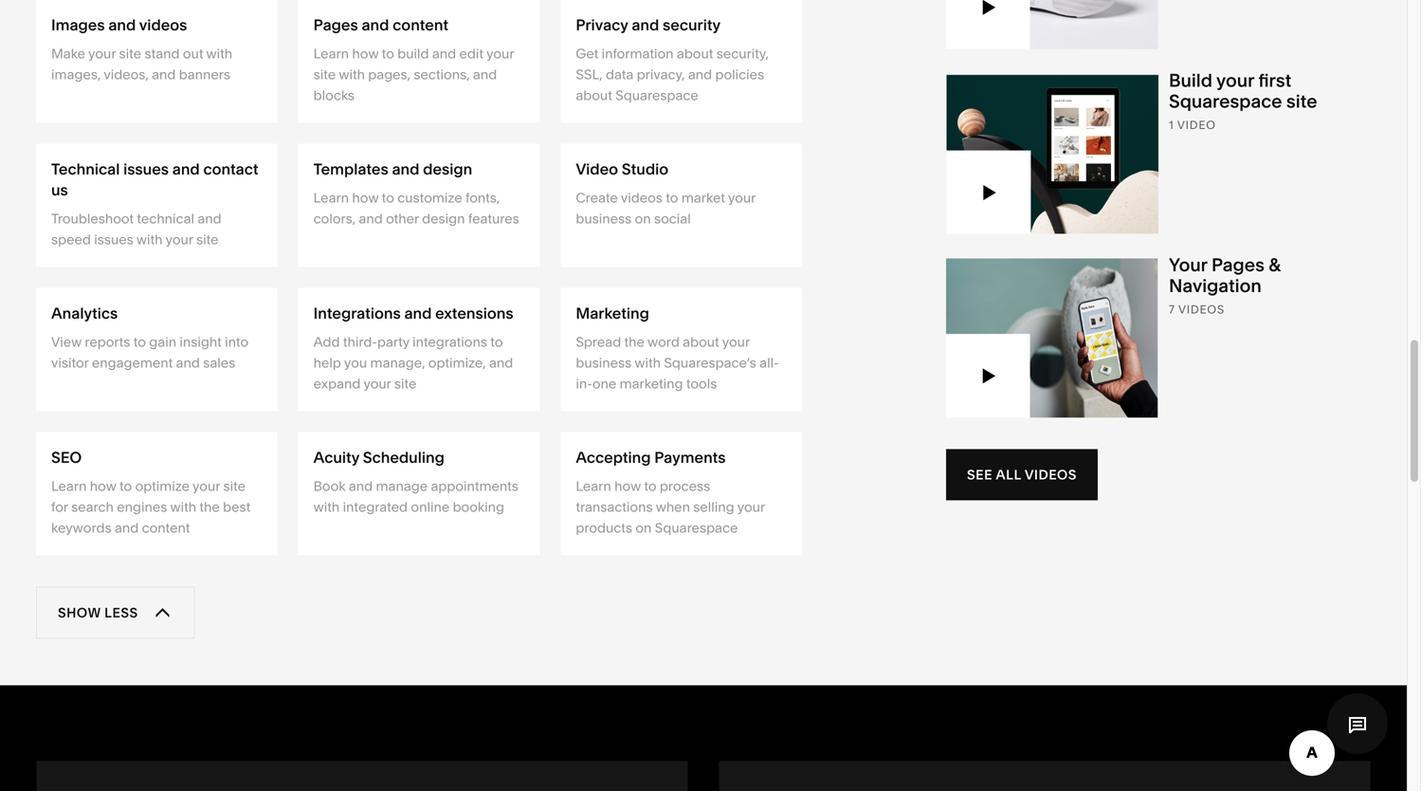 Task type: vqa. For each thing, say whether or not it's contained in the screenshot.
"Link to the top" to the bottom
no



Task type: describe. For each thing, give the bounding box(es) containing it.
learn how to build and edit your site with pages, sections, and blocks
[[314, 46, 514, 104]]

get information about security, ssl, data privacy, and policies about squarespace
[[576, 46, 769, 104]]

with inside learn how to build and edit your site with pages, sections, and blocks
[[339, 67, 365, 83]]

on inside create videos to market your business on social
[[635, 211, 651, 227]]

speed
[[51, 232, 91, 248]]

build
[[398, 46, 429, 62]]

expand
[[314, 376, 361, 392]]

video studio
[[576, 160, 669, 178]]

with inside 'learn how to optimize your site for search engines with the best keywords and content'
[[170, 499, 196, 515]]

other
[[386, 211, 419, 227]]

tools
[[687, 376, 717, 392]]

business for video studio
[[576, 211, 632, 227]]

gain
[[149, 334, 176, 350]]

view reports to gain insight into visitor engagement and sales
[[51, 334, 249, 371]]

one
[[593, 376, 617, 392]]

and up party
[[404, 304, 432, 323]]

all-
[[760, 355, 779, 371]]

videos inside your pages & navigation 7 videos
[[1179, 303, 1225, 316]]

and up sections, at the left top of page
[[432, 46, 456, 62]]

and up the pages,
[[362, 16, 389, 34]]

and inside 'learn how to optimize your site for search engines with the best keywords and content'
[[115, 520, 139, 536]]

and up make your site stand out with images, videos, and banners
[[108, 16, 136, 34]]

features
[[468, 211, 520, 227]]

get
[[576, 46, 599, 62]]

when
[[656, 499, 690, 515]]

site inside learn how to build and edit your site with pages, sections, and blocks
[[314, 67, 336, 83]]

out
[[183, 46, 203, 62]]

1 horizontal spatial content
[[393, 16, 449, 34]]

optimize
[[135, 478, 190, 494]]

templates and design
[[314, 160, 473, 178]]

acuity
[[314, 448, 359, 467]]

spread the word about your business with squarespace's all- in-one marketing tools
[[576, 334, 779, 392]]

search
[[71, 499, 114, 515]]

troubleshoot technical and speed issues with your site
[[51, 211, 222, 248]]

site inside make your site stand out with images, videos, and banners
[[119, 46, 141, 62]]

the inside 'learn how to optimize your site for search engines with the best keywords and content'
[[200, 499, 220, 515]]

squarespace's
[[664, 355, 757, 371]]

help
[[314, 355, 341, 371]]

reports
[[85, 334, 130, 350]]

customize
[[398, 190, 462, 206]]

your inside learn how to process transactions when selling your products on squarespace
[[738, 499, 765, 515]]

&
[[1269, 254, 1281, 276]]

selling
[[694, 499, 735, 515]]

with inside the spread the word about your business with squarespace's all- in-one marketing tools
[[635, 355, 661, 371]]

privacy and security
[[576, 16, 721, 34]]

learn how to process transactions when selling your products on squarespace
[[576, 478, 765, 536]]

appointments
[[431, 478, 519, 494]]

your inside create videos to market your business on social
[[728, 190, 756, 206]]

troubleshoot
[[51, 211, 134, 227]]

see all videos
[[967, 467, 1077, 483]]

sections,
[[414, 67, 470, 83]]

create
[[576, 190, 618, 206]]

pages,
[[368, 67, 411, 83]]

engagement
[[92, 355, 173, 371]]

your inside 'learn how to optimize your site for search engines with the best keywords and content'
[[193, 478, 220, 494]]

process
[[660, 478, 711, 494]]

with inside troubleshoot technical and speed issues with your site
[[136, 232, 163, 248]]

templates
[[314, 160, 389, 178]]

payments
[[655, 448, 726, 467]]

video
[[1178, 118, 1217, 132]]

images,
[[51, 67, 101, 83]]

issues inside 'technical issues and contact us'
[[123, 160, 169, 178]]

view
[[51, 334, 82, 350]]

make
[[51, 46, 85, 62]]

learn for seo
[[51, 478, 87, 494]]

online
[[411, 499, 450, 515]]

integrations and extensions
[[314, 304, 514, 323]]

security
[[663, 16, 721, 34]]

and inside troubleshoot technical and speed issues with your site
[[198, 211, 222, 227]]

colors,
[[314, 211, 356, 227]]

analytics
[[51, 304, 118, 323]]

show less
[[58, 605, 138, 621]]

third-
[[343, 334, 377, 350]]

integrations
[[314, 304, 401, 323]]

to for seo
[[120, 478, 132, 494]]

videos inside create videos to market your business on social
[[621, 190, 663, 206]]

your pages & navigation 7 videos
[[1169, 254, 1281, 316]]

manage,
[[370, 355, 425, 371]]

with inside book and manage appointments with integrated online booking
[[314, 499, 340, 515]]

and inside view reports to gain insight into visitor engagement and sales
[[176, 355, 200, 371]]

to inside add third-party integrations to help you manage, optimize, and expand your site
[[491, 334, 503, 350]]

banners
[[179, 67, 230, 83]]

images and videos
[[51, 16, 187, 34]]

manage
[[376, 478, 428, 494]]

how for pages and content
[[352, 46, 379, 62]]

stand
[[145, 46, 180, 62]]

acuity scheduling
[[314, 448, 445, 467]]

in-
[[576, 376, 593, 392]]

and inside 'technical issues and contact us'
[[172, 160, 200, 178]]

products
[[576, 520, 633, 536]]

and inside learn how to customize fonts, colors, and other design features
[[359, 211, 383, 227]]

market
[[682, 190, 725, 206]]

navigation
[[1169, 275, 1262, 297]]

on inside learn how to process transactions when selling your products on squarespace
[[636, 520, 652, 536]]

0 vertical spatial pages
[[314, 16, 358, 34]]

pages inside your pages & navigation 7 videos
[[1212, 254, 1265, 276]]

your inside troubleshoot technical and speed issues with your site
[[166, 232, 193, 248]]

1 vertical spatial about
[[576, 87, 613, 104]]

seo
[[51, 448, 82, 467]]



Task type: locate. For each thing, give the bounding box(es) containing it.
site inside 'learn how to optimize your site for search engines with the best keywords and content'
[[223, 478, 246, 494]]

your right edit
[[487, 46, 514, 62]]

your right selling
[[738, 499, 765, 515]]

blocks
[[314, 87, 355, 104]]

to inside learn how to customize fonts, colors, and other design features
[[382, 190, 394, 206]]

insight
[[180, 334, 222, 350]]

with up the banners
[[206, 46, 233, 62]]

spread
[[576, 334, 621, 350]]

with down technical
[[136, 232, 163, 248]]

videos down navigation
[[1179, 303, 1225, 316]]

business
[[576, 211, 632, 227], [576, 355, 632, 371]]

1 vertical spatial business
[[576, 355, 632, 371]]

to up the pages,
[[382, 46, 394, 62]]

and inside make your site stand out with images, videos, and banners
[[152, 67, 176, 83]]

transactions
[[576, 499, 653, 515]]

booking
[[453, 499, 505, 515]]

your
[[88, 46, 116, 62], [487, 46, 514, 62], [1217, 69, 1255, 92], [728, 190, 756, 206], [166, 232, 193, 248], [723, 334, 750, 350], [364, 376, 391, 392], [193, 478, 220, 494], [738, 499, 765, 515]]

site
[[119, 46, 141, 62], [314, 67, 336, 83], [1287, 90, 1318, 112], [196, 232, 219, 248], [394, 376, 417, 392], [223, 478, 246, 494]]

learn up blocks
[[314, 46, 349, 62]]

your right market at the top of the page
[[728, 190, 756, 206]]

pages and content
[[314, 16, 449, 34]]

and up information
[[632, 16, 659, 34]]

accepting payments
[[576, 448, 726, 467]]

to inside view reports to gain insight into visitor engagement and sales
[[133, 334, 146, 350]]

videos right all
[[1025, 467, 1077, 483]]

into
[[225, 334, 249, 350]]

an ipad showcasing an e-commerce website built with squarespace image
[[947, 70, 1159, 234]]

edit
[[460, 46, 484, 62]]

book
[[314, 478, 346, 494]]

site inside add third-party integrations to help you manage, optimize, and expand your site
[[394, 376, 417, 392]]

build your first squarespace site 1 video
[[1169, 69, 1318, 132]]

squarespace down selling
[[655, 520, 738, 536]]

your inside the spread the word about your business with squarespace's all- in-one marketing tools
[[723, 334, 750, 350]]

extensions
[[436, 304, 514, 323]]

add
[[314, 334, 340, 350]]

1 vertical spatial the
[[200, 499, 220, 515]]

on down transactions
[[636, 520, 652, 536]]

to up 'engagement'
[[133, 334, 146, 350]]

0 horizontal spatial pages
[[314, 16, 358, 34]]

0 horizontal spatial content
[[142, 520, 190, 536]]

marketing
[[620, 376, 683, 392]]

your inside learn how to build and edit your site with pages, sections, and blocks
[[487, 46, 514, 62]]

less
[[104, 605, 138, 621]]

you
[[344, 355, 367, 371]]

to up other
[[382, 190, 394, 206]]

and
[[108, 16, 136, 34], [362, 16, 389, 34], [632, 16, 659, 34], [432, 46, 456, 62], [152, 67, 176, 83], [473, 67, 497, 83], [688, 67, 712, 83], [172, 160, 200, 178], [392, 160, 420, 178], [198, 211, 222, 227], [359, 211, 383, 227], [404, 304, 432, 323], [176, 355, 200, 371], [489, 355, 513, 371], [349, 478, 373, 494], [115, 520, 139, 536]]

the
[[625, 334, 645, 350], [200, 499, 220, 515]]

with inside make your site stand out with images, videos, and banners
[[206, 46, 233, 62]]

make your site stand out with images, videos, and banners
[[51, 46, 233, 83]]

your up the videos,
[[88, 46, 116, 62]]

on
[[635, 211, 651, 227], [636, 520, 652, 536]]

how up search
[[90, 478, 116, 494]]

how inside learn how to customize fonts, colors, and other design features
[[352, 190, 379, 206]]

your inside add third-party integrations to help you manage, optimize, and expand your site
[[364, 376, 391, 392]]

best
[[223, 499, 251, 515]]

design inside learn how to customize fonts, colors, and other design features
[[422, 211, 465, 227]]

issues
[[123, 160, 169, 178], [94, 232, 134, 248]]

1
[[1169, 118, 1175, 132]]

squarespace inside build your first squarespace site 1 video
[[1169, 90, 1283, 112]]

how for accepting payments
[[615, 478, 641, 494]]

and inside add third-party integrations to help you manage, optimize, and expand your site
[[489, 355, 513, 371]]

1 horizontal spatial pages
[[1212, 254, 1265, 276]]

0 vertical spatial content
[[393, 16, 449, 34]]

issues up technical
[[123, 160, 169, 178]]

learn for accepting payments
[[576, 478, 612, 494]]

to inside learn how to process transactions when selling your products on squarespace
[[644, 478, 657, 494]]

add third-party integrations to help you manage, optimize, and expand your site
[[314, 334, 513, 392]]

and right technical
[[198, 211, 222, 227]]

the left best
[[200, 499, 220, 515]]

book and manage appointments with integrated online booking
[[314, 478, 519, 515]]

your right optimize
[[193, 478, 220, 494]]

how inside learn how to process transactions when selling your products on squarespace
[[615, 478, 641, 494]]

images
[[51, 16, 105, 34]]

how inside learn how to build and edit your site with pages, sections, and blocks
[[352, 46, 379, 62]]

video
[[576, 160, 618, 178]]

learn inside 'learn how to optimize your site for search engines with the best keywords and content'
[[51, 478, 87, 494]]

squarespace up video
[[1169, 90, 1283, 112]]

your inside build your first squarespace site 1 video
[[1217, 69, 1255, 92]]

2 business from the top
[[576, 355, 632, 371]]

to down the accepting payments
[[644, 478, 657, 494]]

issues inside troubleshoot technical and speed issues with your site
[[94, 232, 134, 248]]

scheduling
[[363, 448, 445, 467]]

to up social
[[666, 190, 679, 206]]

content up build at the top left of the page
[[393, 16, 449, 34]]

1 vertical spatial on
[[636, 520, 652, 536]]

site inside troubleshoot technical and speed issues with your site
[[196, 232, 219, 248]]

the left word on the left of the page
[[625, 334, 645, 350]]

squarespace down 'data privacy,'
[[616, 87, 699, 104]]

and down edit
[[473, 67, 497, 83]]

privacy
[[576, 16, 628, 34]]

learn inside learn how to customize fonts, colors, and other design features
[[314, 190, 349, 206]]

and inside book and manage appointments with integrated online booking
[[349, 478, 373, 494]]

to up 'engines'
[[120, 478, 132, 494]]

site inside build your first squarespace site 1 video
[[1287, 90, 1318, 112]]

and down insight
[[176, 355, 200, 371]]

and up the integrated
[[349, 478, 373, 494]]

marketing
[[576, 304, 650, 323]]

videos down studio
[[621, 190, 663, 206]]

how up transactions
[[615, 478, 641, 494]]

1 vertical spatial design
[[422, 211, 465, 227]]

content down 'engines'
[[142, 520, 190, 536]]

0 vertical spatial about
[[677, 46, 714, 62]]

7
[[1169, 303, 1176, 316]]

party
[[377, 334, 410, 350]]

on left social
[[635, 211, 651, 227]]

learn how to optimize your site for search engines with the best keywords and content
[[51, 478, 251, 536]]

integrations
[[413, 334, 487, 350]]

business inside create videos to market your business on social
[[576, 211, 632, 227]]

and inside get information about security, ssl, data privacy, and policies about squarespace
[[688, 67, 712, 83]]

ssl,
[[576, 67, 603, 83]]

with down optimize
[[170, 499, 196, 515]]

about up squarespace's
[[683, 334, 720, 350]]

about
[[677, 46, 714, 62], [576, 87, 613, 104], [683, 334, 720, 350]]

technical
[[137, 211, 194, 227]]

and up customize
[[392, 160, 420, 178]]

your left 'first'
[[1217, 69, 1255, 92]]

to down extensions
[[491, 334, 503, 350]]

to for video studio
[[666, 190, 679, 206]]

your inside make your site stand out with images, videos, and banners
[[88, 46, 116, 62]]

how for seo
[[90, 478, 116, 494]]

fonts,
[[466, 190, 500, 206]]

learn inside learn how to process transactions when selling your products on squarespace
[[576, 478, 612, 494]]

business down create
[[576, 211, 632, 227]]

how inside 'learn how to optimize your site for search engines with the best keywords and content'
[[90, 478, 116, 494]]

1 vertical spatial content
[[142, 520, 190, 536]]

design down customize
[[422, 211, 465, 227]]

policies
[[716, 67, 765, 83]]

learn
[[314, 46, 349, 62], [314, 190, 349, 206], [51, 478, 87, 494], [576, 478, 612, 494]]

0 vertical spatial the
[[625, 334, 645, 350]]

first
[[1259, 69, 1292, 92]]

1 vertical spatial issues
[[94, 232, 134, 248]]

word
[[648, 334, 680, 350]]

0 vertical spatial on
[[635, 211, 651, 227]]

to inside learn how to build and edit your site with pages, sections, and blocks
[[382, 46, 394, 62]]

data privacy,
[[606, 67, 685, 83]]

technical
[[51, 160, 120, 178]]

to
[[382, 46, 394, 62], [382, 190, 394, 206], [666, 190, 679, 206], [133, 334, 146, 350], [491, 334, 503, 350], [120, 478, 132, 494], [644, 478, 657, 494]]

about down the ssl,
[[576, 87, 613, 104]]

and down 'engines'
[[115, 520, 139, 536]]

business inside the spread the word about your business with squarespace's all- in-one marketing tools
[[576, 355, 632, 371]]

security,
[[717, 46, 769, 62]]

how up the pages,
[[352, 46, 379, 62]]

to inside 'learn how to optimize your site for search engines with the best keywords and content'
[[120, 478, 132, 494]]

how for templates and design
[[352, 190, 379, 206]]

2 vertical spatial about
[[683, 334, 720, 350]]

and left policies
[[688, 67, 712, 83]]

and right "optimize," on the top of the page
[[489, 355, 513, 371]]

learn up 'for'
[[51, 478, 87, 494]]

pages up blocks
[[314, 16, 358, 34]]

technical issues and contact us
[[51, 160, 258, 199]]

about down "security"
[[677, 46, 714, 62]]

a pair of white shoes image
[[947, 0, 1159, 49]]

to inside create videos to market your business on social
[[666, 190, 679, 206]]

contact
[[203, 160, 258, 178]]

us
[[51, 181, 68, 199]]

1 horizontal spatial the
[[625, 334, 645, 350]]

to for pages and content
[[382, 46, 394, 62]]

to for accepting payments
[[644, 478, 657, 494]]

learn up transactions
[[576, 478, 612, 494]]

with up blocks
[[339, 67, 365, 83]]

with down book
[[314, 499, 340, 515]]

business up one
[[576, 355, 632, 371]]

issues down troubleshoot
[[94, 232, 134, 248]]

to for analytics
[[133, 334, 146, 350]]

about inside the spread the word about your business with squarespace's all- in-one marketing tools
[[683, 334, 720, 350]]

visitor
[[51, 355, 89, 371]]

1 vertical spatial pages
[[1212, 254, 1265, 276]]

squarespace
[[616, 87, 699, 104], [1169, 90, 1283, 112], [655, 520, 738, 536]]

and left contact
[[172, 160, 200, 178]]

and left other
[[359, 211, 383, 227]]

your up squarespace's
[[723, 334, 750, 350]]

how down templates
[[352, 190, 379, 206]]

with up marketing at top left
[[635, 355, 661, 371]]

optimize,
[[429, 355, 486, 371]]

your down manage,
[[364, 376, 391, 392]]

learn for pages and content
[[314, 46, 349, 62]]

business for marketing
[[576, 355, 632, 371]]

pages
[[314, 16, 358, 34], [1212, 254, 1265, 276]]

videos
[[139, 16, 187, 34], [621, 190, 663, 206], [1179, 303, 1225, 316], [1025, 467, 1077, 483]]

build
[[1169, 69, 1213, 92]]

0 horizontal spatial the
[[200, 499, 220, 515]]

videos up stand
[[139, 16, 187, 34]]

squarespace inside learn how to process transactions when selling your products on squarespace
[[655, 520, 738, 536]]

content inside 'learn how to optimize your site for search engines with the best keywords and content'
[[142, 520, 190, 536]]

0 vertical spatial issues
[[123, 160, 169, 178]]

see all videos link
[[947, 449, 1098, 500]]

learn up colors,
[[314, 190, 349, 206]]

learn for templates and design
[[314, 190, 349, 206]]

0 vertical spatial business
[[576, 211, 632, 227]]

your down technical
[[166, 232, 193, 248]]

design up customize
[[423, 160, 473, 178]]

0 vertical spatial design
[[423, 160, 473, 178]]

pages left &
[[1212, 254, 1265, 276]]

show
[[58, 605, 101, 621]]

to for templates and design
[[382, 190, 394, 206]]

learn how to customize fonts, colors, and other design features
[[314, 190, 520, 227]]

create videos to market your business on social
[[576, 190, 756, 227]]

show less button
[[36, 587, 195, 639]]

information
[[602, 46, 674, 62]]

the inside the spread the word about your business with squarespace's all- in-one marketing tools
[[625, 334, 645, 350]]

and down stand
[[152, 67, 176, 83]]

1 business from the top
[[576, 211, 632, 227]]

all
[[996, 467, 1022, 483]]

squarespace inside get information about security, ssl, data privacy, and policies about squarespace
[[616, 87, 699, 104]]

integrated
[[343, 499, 408, 515]]

a person holding a smart phone and looking at a website built with squarespace image
[[947, 255, 1159, 418]]

learn inside learn how to build and edit your site with pages, sections, and blocks
[[314, 46, 349, 62]]

your
[[1169, 254, 1208, 276]]



